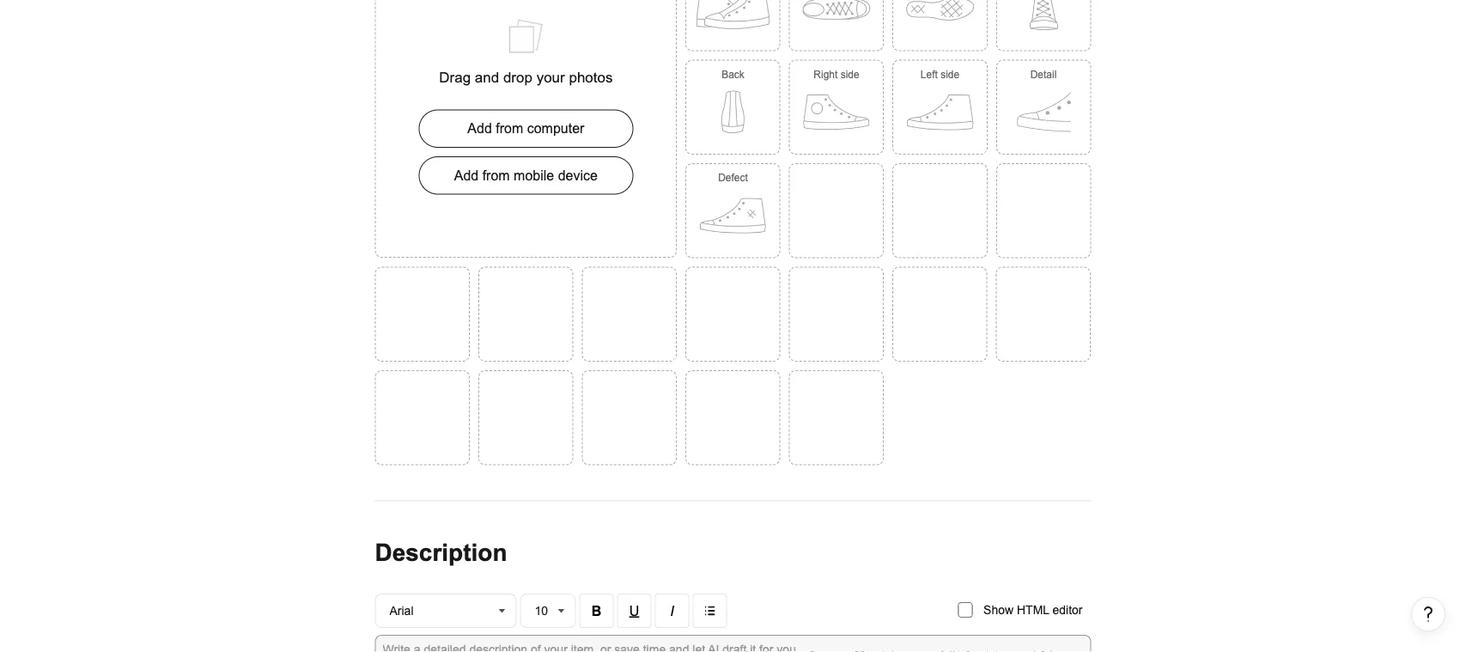 Task type: describe. For each thing, give the bounding box(es) containing it.
your
[[537, 69, 565, 85]]

drag and drop your photos
[[439, 69, 613, 85]]

i
[[670, 603, 674, 619]]

show html editor
[[980, 603, 1083, 617]]

detail
[[1031, 68, 1057, 80]]

b
[[592, 603, 602, 619]]

photos
[[569, 69, 613, 85]]

device
[[558, 168, 598, 183]]

add from mobile device
[[454, 168, 598, 183]]

description element
[[375, 593, 1091, 652]]

computer
[[527, 121, 584, 136]]

add for add from mobile device
[[454, 168, 479, 183]]

u button
[[617, 593, 652, 628]]

right
[[814, 68, 838, 80]]

add from computer button
[[419, 110, 633, 148]]

side for left side
[[941, 68, 960, 80]]

add for add from computer
[[468, 121, 492, 136]]

defect
[[718, 172, 748, 183]]

drag
[[439, 69, 471, 85]]

from for computer
[[496, 121, 523, 136]]

left
[[921, 68, 938, 80]]

add from computer
[[468, 121, 584, 136]]

show
[[984, 603, 1014, 617]]

left side
[[921, 68, 960, 80]]

from for mobile
[[483, 168, 510, 183]]

editor
[[1053, 603, 1083, 617]]

add from mobile device button
[[419, 157, 633, 195]]



Task type: vqa. For each thing, say whether or not it's contained in the screenshot.
THE SHOP TOP STYLES
no



Task type: locate. For each thing, give the bounding box(es) containing it.
side right right
[[841, 68, 860, 80]]

i button
[[655, 593, 689, 628]]

2 side from the left
[[941, 68, 960, 80]]

1 vertical spatial add
[[454, 168, 479, 183]]

1 horizontal spatial side
[[941, 68, 960, 80]]

from inside button
[[483, 168, 510, 183]]

back
[[722, 68, 745, 80]]

side right left at right top
[[941, 68, 960, 80]]

add left mobile
[[454, 168, 479, 183]]

from inside "button"
[[496, 121, 523, 136]]

and
[[475, 69, 499, 85]]

from left mobile
[[483, 168, 510, 183]]

drop
[[503, 69, 533, 85]]

from left computer
[[496, 121, 523, 136]]

1 side from the left
[[841, 68, 860, 80]]

u
[[629, 603, 639, 619]]

add inside button
[[454, 168, 479, 183]]

add down the and at top
[[468, 121, 492, 136]]

from
[[496, 121, 523, 136], [483, 168, 510, 183]]

side for right side
[[841, 68, 860, 80]]

0 vertical spatial from
[[496, 121, 523, 136]]

b button
[[579, 593, 614, 628]]

add
[[468, 121, 492, 136], [454, 168, 479, 183]]

right side
[[814, 68, 860, 80]]

0 horizontal spatial side
[[841, 68, 860, 80]]

1 vertical spatial from
[[483, 168, 510, 183]]

description
[[375, 539, 507, 566]]

add inside "button"
[[468, 121, 492, 136]]

side
[[841, 68, 860, 80], [941, 68, 960, 80]]

html
[[1017, 603, 1049, 617]]

mobile
[[514, 168, 554, 183]]

help, opens dialogs image
[[1420, 605, 1437, 623]]

0 vertical spatial add
[[468, 121, 492, 136]]



